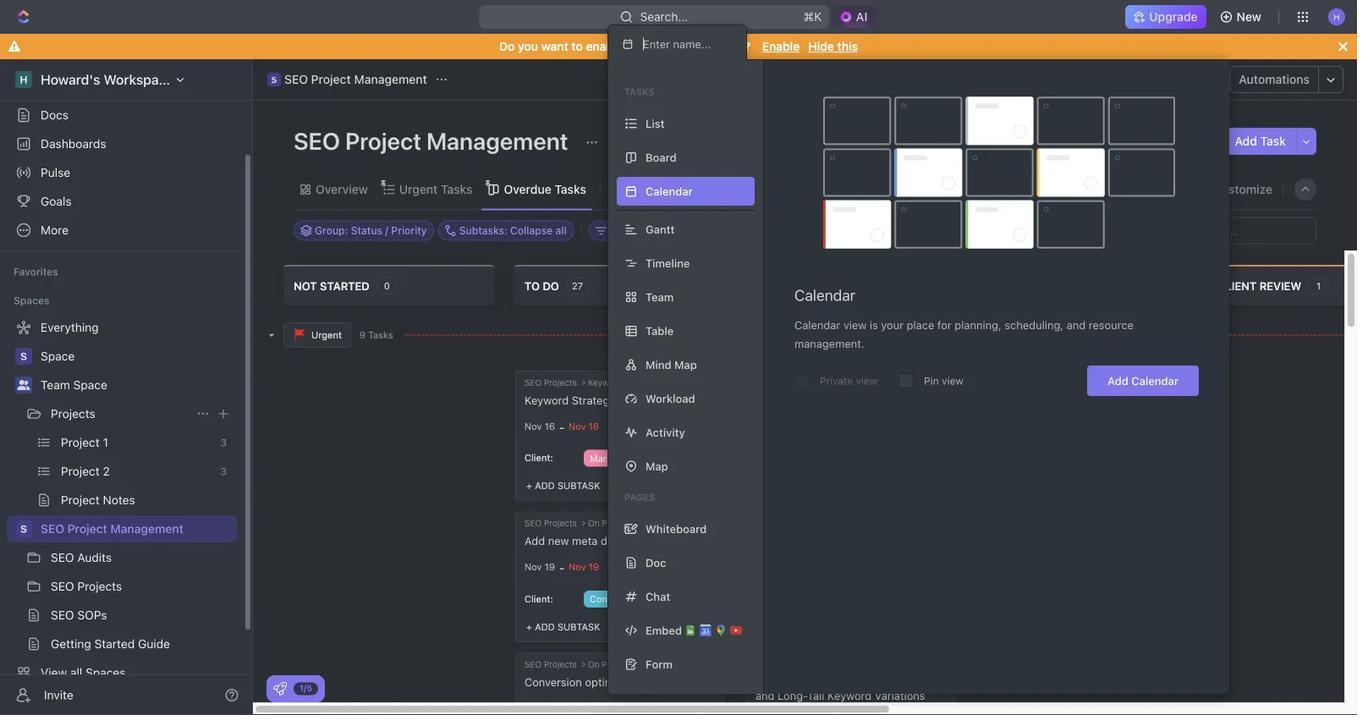 Task type: describe. For each thing, give the bounding box(es) containing it.
subtask for new
[[558, 621, 600, 632]]

search...
[[640, 10, 688, 24]]

projects inside sidebar navigation
[[51, 407, 95, 421]]

urgent tasks
[[399, 182, 473, 196]]

to do
[[525, 279, 559, 292]]

pages
[[1098, 393, 1129, 406]]

mind
[[646, 358, 672, 371]]

create
[[756, 393, 790, 406]]

client: down seo projects conversion optimization
[[756, 593, 784, 604]]

+ add subtask up establish
[[757, 621, 831, 632]]

keyword left 6
[[883, 393, 927, 406]]

seo inside tree
[[41, 522, 64, 536]]

page for optimization
[[602, 659, 622, 669]]

2 vertical spatial calendar
[[1132, 374, 1179, 387]]

client
[[1218, 279, 1257, 292]]

+ for add new meta descriptions
[[526, 621, 532, 632]]

you
[[518, 39, 538, 53]]

tree inside sidebar navigation
[[7, 314, 237, 715]]

overdue tasks
[[504, 182, 586, 196]]

sidebar navigation
[[0, 59, 253, 715]]

2
[[1176, 182, 1183, 196]]

meta
[[572, 534, 598, 547]]

hide 2
[[1141, 182, 1183, 196]]

management inside tree
[[110, 522, 183, 536]]

action
[[819, 377, 845, 387]]

table
[[646, 325, 674, 337]]

0 vertical spatial management
[[354, 72, 427, 86]]

research for keyword research find newly published pages with traffic
[[1087, 377, 1124, 387]]

your
[[881, 319, 904, 331]]

+ add subtask for new
[[526, 621, 600, 632]]

subtask up "main"
[[789, 621, 831, 632]]

0 horizontal spatial hide
[[808, 39, 834, 53]]

board
[[646, 151, 677, 164]]

0 vertical spatial project
[[311, 72, 351, 86]]

add up establish
[[766, 621, 786, 632]]

Enter name... field
[[641, 37, 733, 51]]

1 vertical spatial management
[[427, 127, 568, 154]]

seo project management inside tree
[[41, 522, 183, 536]]

do you want to enable browser notifications? enable hide this
[[499, 39, 858, 53]]

enable
[[586, 39, 623, 53]]

newly
[[1012, 393, 1041, 406]]

dashboards link
[[7, 130, 237, 157]]

keyword research find newly published pages with traffic
[[987, 377, 1153, 419]]

on page corrections for conversion optimization
[[588, 659, 672, 669]]

overdue
[[504, 182, 552, 196]]

0 vertical spatial seo project management, , element
[[267, 73, 281, 86]]

pages
[[625, 492, 655, 503]]

view button
[[608, 178, 663, 201]]

user group image
[[17, 380, 30, 390]]

0
[[384, 280, 390, 291]]

calendar view is your place for planning, scheduling, and resource management.
[[795, 319, 1134, 350]]

tasks up list
[[625, 86, 655, 97]]

team for team
[[646, 291, 674, 303]]

browser
[[627, 39, 672, 53]]

add new meta descriptions
[[525, 534, 664, 547]]

s for s
[[20, 523, 27, 535]]

on page corrections for add new meta descriptions
[[588, 518, 672, 528]]

+ for keyword strategy deck
[[526, 480, 532, 491]]

+ add subtask for blog
[[757, 480, 831, 491]]

plans
[[847, 377, 869, 387]]

keywords
[[880, 675, 930, 688]]

private
[[820, 375, 853, 387]]

tasks for overdue tasks
[[555, 182, 586, 196]]

subtask for strategy
[[558, 480, 600, 491]]

0 vertical spatial seo project management
[[294, 127, 573, 154]]

onboarding checklist button image
[[273, 682, 287, 696]]

planning,
[[955, 319, 1002, 331]]

enable
[[762, 39, 800, 53]]

for
[[938, 319, 952, 331]]

progress
[[770, 279, 829, 292]]

on for optimization
[[588, 659, 600, 669]]

docs link
[[7, 102, 237, 129]]

descriptions
[[601, 534, 664, 547]]

favorites button
[[7, 261, 65, 282]]

1 vertical spatial conversion
[[525, 675, 582, 688]]

page for new
[[602, 518, 622, 528]]

task
[[1261, 134, 1286, 148]]

search
[[1074, 182, 1113, 196]]

0 horizontal spatial optimization
[[585, 675, 648, 688]]

variations
[[875, 688, 925, 701]]

about
[[850, 393, 880, 406]]

scheduling,
[[1005, 319, 1064, 331]]

do
[[499, 39, 515, 53]]

place
[[907, 319, 935, 331]]

add task button
[[1225, 128, 1296, 155]]

seo project management link
[[41, 515, 234, 542]]

"money"
[[833, 675, 877, 688]]

upgrade link
[[1126, 5, 1206, 29]]

automations button
[[1231, 67, 1318, 92]]

seo projects for conversion
[[525, 659, 577, 669]]

team space link
[[41, 372, 234, 399]]

corrections for add new meta descriptions
[[624, 518, 672, 528]]

client: down the create
[[756, 452, 784, 463]]

9
[[360, 329, 366, 340]]

whiteboard
[[646, 523, 707, 535]]

find
[[987, 393, 1009, 406]]

calendar for calendar
[[795, 286, 856, 304]]

blog
[[793, 393, 816, 406]]

⌘k
[[803, 10, 822, 24]]

mind map
[[646, 358, 697, 371]]

resource
[[1089, 319, 1134, 331]]

team for team space
[[41, 378, 70, 392]]

list
[[646, 117, 665, 130]]

urgent for urgent tasks
[[399, 182, 438, 196]]

6
[[930, 393, 937, 406]]

1 horizontal spatial hide
[[1141, 182, 1167, 196]]

conversion inside seo projects conversion optimization
[[756, 534, 813, 547]]

pulse link
[[7, 159, 237, 186]]

subtask for blog
[[789, 480, 831, 491]]

customize button
[[1191, 178, 1278, 201]]

0 vertical spatial map
[[674, 358, 697, 371]]

management.
[[795, 337, 865, 350]]

+ for create blog posts about keyword 6
[[757, 480, 763, 491]]

create blog posts about keyword 6
[[756, 393, 937, 406]]

research for keyword research
[[625, 377, 662, 387]]

and inside the calendar view is your place for planning, scheduling, and resource management.
[[1067, 319, 1086, 331]]

doc
[[646, 556, 666, 569]]

overview link
[[312, 178, 368, 201]]

timeline
[[646, 257, 690, 270]]

projects inside seo projects establish main "money" keywords and long-tail keyword variations
[[775, 659, 808, 669]]

published
[[1044, 393, 1094, 406]]



Task type: vqa. For each thing, say whether or not it's contained in the screenshot.


Task type: locate. For each thing, give the bounding box(es) containing it.
1 vertical spatial calendar
[[795, 319, 841, 331]]

0 vertical spatial to
[[572, 39, 583, 53]]

client: down new
[[525, 593, 553, 604]]

1 research from the left
[[625, 377, 662, 387]]

view left is
[[844, 319, 867, 331]]

team up table
[[646, 291, 674, 303]]

chat
[[646, 590, 670, 603]]

- down keyword strategy deck
[[559, 420, 565, 433]]

dashboards
[[41, 137, 106, 151]]

gantt
[[646, 223, 675, 236]]

subtask up conversion optimization
[[558, 621, 600, 632]]

seo project management, , element inside tree
[[15, 520, 32, 537]]

view right pin
[[942, 375, 964, 387]]

view inside the calendar view is your place for planning, scheduling, and resource management.
[[844, 319, 867, 331]]

add
[[1235, 134, 1258, 148], [1108, 374, 1129, 387], [535, 480, 555, 491], [766, 480, 786, 491], [525, 534, 545, 547], [535, 621, 555, 632], [766, 621, 786, 632]]

2 vertical spatial project
[[67, 522, 107, 536]]

projects link
[[51, 400, 190, 427]]

2 research from the left
[[1087, 377, 1124, 387]]

2 on page corrections from the top
[[588, 659, 672, 669]]

0 vertical spatial optimization
[[816, 534, 879, 547]]

1 vertical spatial corrections
[[624, 659, 672, 669]]

seo projects up conversion optimization
[[525, 659, 577, 669]]

1 vertical spatial team
[[41, 378, 70, 392]]

pulse
[[41, 165, 70, 179]]

view for private view
[[942, 375, 964, 387]]

seo projects up the create
[[756, 377, 808, 387]]

0 horizontal spatial map
[[646, 460, 668, 473]]

main
[[805, 675, 830, 688]]

client: down keyword strategy deck
[[525, 452, 553, 463]]

strategy
[[572, 393, 615, 406]]

1 - from the top
[[559, 420, 565, 433]]

0 vertical spatial corrections
[[624, 518, 672, 528]]

add calendar
[[1108, 374, 1179, 387]]

Search tasks... text field
[[1147, 218, 1316, 243]]

team space
[[41, 378, 107, 392]]

0 vertical spatial hide
[[808, 39, 834, 53]]

0 horizontal spatial team
[[41, 378, 70, 392]]

on up conversion optimization
[[588, 659, 600, 669]]

client review
[[1218, 279, 1302, 292]]

private view
[[820, 375, 878, 387]]

keyword for keyword strategy deck
[[525, 393, 569, 406]]

0 vertical spatial team
[[646, 291, 674, 303]]

1 vertical spatial on page corrections
[[588, 659, 672, 669]]

activity
[[646, 426, 685, 439]]

2 vertical spatial management
[[110, 522, 183, 536]]

conversion
[[756, 534, 813, 547], [525, 675, 582, 688]]

0 horizontal spatial research
[[625, 377, 662, 387]]

space
[[73, 378, 107, 392]]

0 vertical spatial on page corrections
[[588, 518, 672, 528]]

not
[[294, 279, 317, 292]]

deck
[[618, 393, 645, 406]]

corrections for conversion optimization
[[624, 659, 672, 669]]

2 - from the top
[[559, 561, 565, 574]]

research up pages
[[1087, 377, 1124, 387]]

calendar inside the calendar view is your place for planning, scheduling, and resource management.
[[795, 319, 841, 331]]

corrections up descriptions
[[624, 518, 672, 528]]

+ add subtask for strategy
[[526, 480, 600, 491]]

urgent left the 9
[[311, 329, 342, 340]]

1 vertical spatial hide
[[1141, 182, 1167, 196]]

project inside tree
[[67, 522, 107, 536]]

tree
[[7, 314, 237, 715]]

view button
[[608, 170, 663, 209]]

s for s seo project management
[[271, 74, 277, 84]]

research
[[625, 377, 662, 387], [1087, 377, 1124, 387]]

1 horizontal spatial seo project management
[[294, 127, 573, 154]]

map right the mind
[[674, 358, 697, 371]]

0 horizontal spatial and
[[756, 688, 775, 701]]

1 vertical spatial to
[[525, 279, 540, 292]]

projects inside seo projects conversion optimization
[[775, 518, 808, 528]]

1 horizontal spatial and
[[1067, 319, 1086, 331]]

1 on from the top
[[588, 518, 600, 528]]

add up new
[[535, 480, 555, 491]]

2 corrections from the top
[[624, 659, 672, 669]]

0 vertical spatial s
[[271, 74, 277, 84]]

0 vertical spatial -
[[559, 420, 565, 433]]

urgent for urgent
[[311, 329, 342, 340]]

0 horizontal spatial s
[[20, 523, 27, 535]]

upgrade
[[1150, 10, 1198, 24]]

new
[[1237, 10, 1262, 24]]

seo inside seo projects conversion optimization
[[756, 518, 773, 528]]

tail
[[807, 688, 825, 701]]

add inside button
[[1235, 134, 1258, 148]]

corrections down embed
[[624, 659, 672, 669]]

with
[[1132, 393, 1153, 406]]

1 horizontal spatial map
[[674, 358, 697, 371]]

1
[[1317, 280, 1321, 291]]

1 horizontal spatial optimization
[[816, 534, 879, 547]]

view up about
[[856, 375, 878, 387]]

1 vertical spatial page
[[602, 659, 622, 669]]

- for new
[[559, 561, 565, 574]]

search button
[[1052, 178, 1118, 201]]

keyword inside keyword research find newly published pages with traffic
[[1050, 377, 1085, 387]]

add up pages
[[1108, 374, 1129, 387]]

27
[[572, 280, 583, 291]]

1 page from the top
[[602, 518, 622, 528]]

hide left this
[[808, 39, 834, 53]]

in progress
[[756, 279, 829, 292]]

view
[[630, 182, 657, 196]]

action plans
[[819, 377, 869, 387]]

keyword left "strategy"
[[525, 393, 569, 406]]

research up deck
[[625, 377, 662, 387]]

add up seo projects conversion optimization
[[766, 480, 786, 491]]

urgent
[[399, 182, 438, 196], [311, 329, 342, 340]]

1 horizontal spatial to
[[572, 39, 583, 53]]

in
[[756, 279, 767, 292]]

add left new
[[525, 534, 545, 547]]

1 horizontal spatial s
[[271, 74, 277, 84]]

on page corrections
[[588, 518, 672, 528], [588, 659, 672, 669]]

seo projects up keyword strategy deck
[[525, 377, 577, 387]]

0 vertical spatial and
[[1067, 319, 1086, 331]]

started
[[320, 279, 370, 292]]

and
[[1067, 319, 1086, 331], [756, 688, 775, 701]]

keyword
[[588, 377, 623, 387], [1050, 377, 1085, 387], [525, 393, 569, 406], [883, 393, 927, 406], [828, 688, 872, 701]]

not started
[[294, 279, 370, 292]]

0 vertical spatial page
[[602, 518, 622, 528]]

seo projects conversion optimization
[[756, 518, 879, 547]]

overdue tasks link
[[501, 178, 586, 201]]

1 corrections from the top
[[624, 518, 672, 528]]

1 vertical spatial optimization
[[585, 675, 648, 688]]

subtask
[[558, 480, 600, 491], [789, 480, 831, 491], [558, 621, 600, 632], [789, 621, 831, 632]]

0 horizontal spatial conversion
[[525, 675, 582, 688]]

on page corrections up descriptions
[[588, 518, 672, 528]]

map down activity
[[646, 460, 668, 473]]

team inside tree
[[41, 378, 70, 392]]

tasks right the 'overdue'
[[555, 182, 586, 196]]

new button
[[1213, 3, 1272, 30]]

1 vertical spatial map
[[646, 460, 668, 473]]

tasks for 9 tasks
[[368, 329, 393, 340]]

1 vertical spatial urgent
[[311, 329, 342, 340]]

team right user group image
[[41, 378, 70, 392]]

tree containing team space
[[7, 314, 237, 715]]

page up add new meta descriptions
[[602, 518, 622, 528]]

keyword for keyword research find newly published pages with traffic
[[1050, 377, 1085, 387]]

customize
[[1213, 182, 1273, 196]]

hide left 2
[[1141, 182, 1167, 196]]

form
[[646, 658, 673, 671]]

1 horizontal spatial seo project management, , element
[[267, 73, 281, 86]]

0 horizontal spatial urgent
[[311, 329, 342, 340]]

and left "resource"
[[1067, 319, 1086, 331]]

to right want
[[572, 39, 583, 53]]

keyword research
[[588, 377, 662, 387]]

to left do
[[525, 279, 540, 292]]

seo projects for keyword
[[525, 377, 577, 387]]

subtask up meta
[[558, 480, 600, 491]]

docs
[[41, 108, 69, 122]]

onboarding checklist button element
[[273, 682, 287, 696]]

10
[[842, 280, 852, 291]]

add task
[[1235, 134, 1286, 148]]

seo projects for add
[[525, 518, 577, 528]]

0 vertical spatial calendar
[[795, 286, 856, 304]]

research inside keyword research find newly published pages with traffic
[[1087, 377, 1124, 387]]

1 on page corrections from the top
[[588, 518, 672, 528]]

seo projects for create
[[756, 377, 808, 387]]

overview
[[316, 182, 368, 196]]

favorites
[[14, 266, 58, 278]]

+
[[526, 480, 532, 491], [757, 480, 763, 491], [526, 621, 532, 632], [757, 621, 763, 632]]

spaces
[[14, 294, 49, 306]]

1 horizontal spatial conversion
[[756, 534, 813, 547]]

keyword up "strategy"
[[588, 377, 623, 387]]

2 page from the top
[[602, 659, 622, 669]]

review
[[1260, 279, 1302, 292]]

1 vertical spatial s
[[20, 523, 27, 535]]

9 tasks
[[360, 329, 393, 340]]

1 vertical spatial seo project management
[[41, 522, 183, 536]]

calendar for calendar view is your place for planning, scheduling, and resource management.
[[795, 319, 841, 331]]

1 vertical spatial on
[[588, 659, 600, 669]]

establish
[[756, 675, 802, 688]]

optimization
[[816, 534, 879, 547], [585, 675, 648, 688]]

tasks for urgent tasks
[[441, 182, 473, 196]]

s inside seo project management, , element
[[20, 523, 27, 535]]

seo project management, , element
[[267, 73, 281, 86], [15, 520, 32, 537]]

view for calendar
[[844, 319, 867, 331]]

s inside "s seo project management"
[[271, 74, 277, 84]]

seo projects establish main "money" keywords and long-tail keyword variations
[[756, 659, 930, 701]]

+ add subtask up seo projects conversion optimization
[[757, 480, 831, 491]]

urgent right overview
[[399, 182, 438, 196]]

keyword down "money"
[[828, 688, 872, 701]]

1 vertical spatial seo project management, , element
[[15, 520, 32, 537]]

+ add subtask up new
[[526, 480, 600, 491]]

seo projects up new
[[525, 518, 577, 528]]

new
[[548, 534, 569, 547]]

2 on from the top
[[588, 659, 600, 669]]

invite
[[44, 688, 73, 702]]

0 vertical spatial urgent
[[399, 182, 438, 196]]

keyword for keyword research
[[588, 377, 623, 387]]

- down new
[[559, 561, 565, 574]]

automations
[[1239, 72, 1310, 86]]

this
[[837, 39, 858, 53]]

1 vertical spatial project
[[345, 127, 421, 154]]

want
[[541, 39, 569, 53]]

and down establish
[[756, 688, 775, 701]]

conversion optimization
[[525, 675, 648, 688]]

seo inside seo projects establish main "money" keywords and long-tail keyword variations
[[756, 659, 773, 669]]

+ add subtask up conversion optimization
[[526, 621, 600, 632]]

tasks right the 9
[[368, 329, 393, 340]]

add left task
[[1235, 134, 1258, 148]]

on page corrections up conversion optimization
[[588, 659, 672, 669]]

-
[[559, 420, 565, 433], [559, 561, 565, 574]]

page up conversion optimization
[[602, 659, 622, 669]]

- for strategy
[[559, 420, 565, 433]]

keyword inside seo projects establish main "money" keywords and long-tail keyword variations
[[828, 688, 872, 701]]

1 horizontal spatial research
[[1087, 377, 1124, 387]]

0 horizontal spatial to
[[525, 279, 540, 292]]

tasks left the 'overdue'
[[441, 182, 473, 196]]

0 horizontal spatial seo project management
[[41, 522, 183, 536]]

add up conversion optimization
[[535, 621, 555, 632]]

and inside seo projects establish main "money" keywords and long-tail keyword variations
[[756, 688, 775, 701]]

traffic
[[987, 406, 1017, 419]]

0 vertical spatial conversion
[[756, 534, 813, 547]]

0 vertical spatial on
[[588, 518, 600, 528]]

goals link
[[7, 188, 237, 215]]

goals
[[41, 194, 72, 208]]

1 vertical spatial -
[[559, 561, 565, 574]]

1 horizontal spatial urgent
[[399, 182, 438, 196]]

long-
[[778, 688, 807, 701]]

workload
[[646, 392, 695, 405]]

posts
[[819, 393, 847, 406]]

assignees button
[[791, 220, 870, 241]]

keyword up published
[[1050, 377, 1085, 387]]

1 horizontal spatial team
[[646, 291, 674, 303]]

on up add new meta descriptions
[[588, 518, 600, 528]]

optimization inside seo projects conversion optimization
[[816, 534, 879, 547]]

on for new
[[588, 518, 600, 528]]

0 horizontal spatial seo project management, , element
[[15, 520, 32, 537]]

subtask up seo projects conversion optimization
[[789, 480, 831, 491]]

1 vertical spatial and
[[756, 688, 775, 701]]



